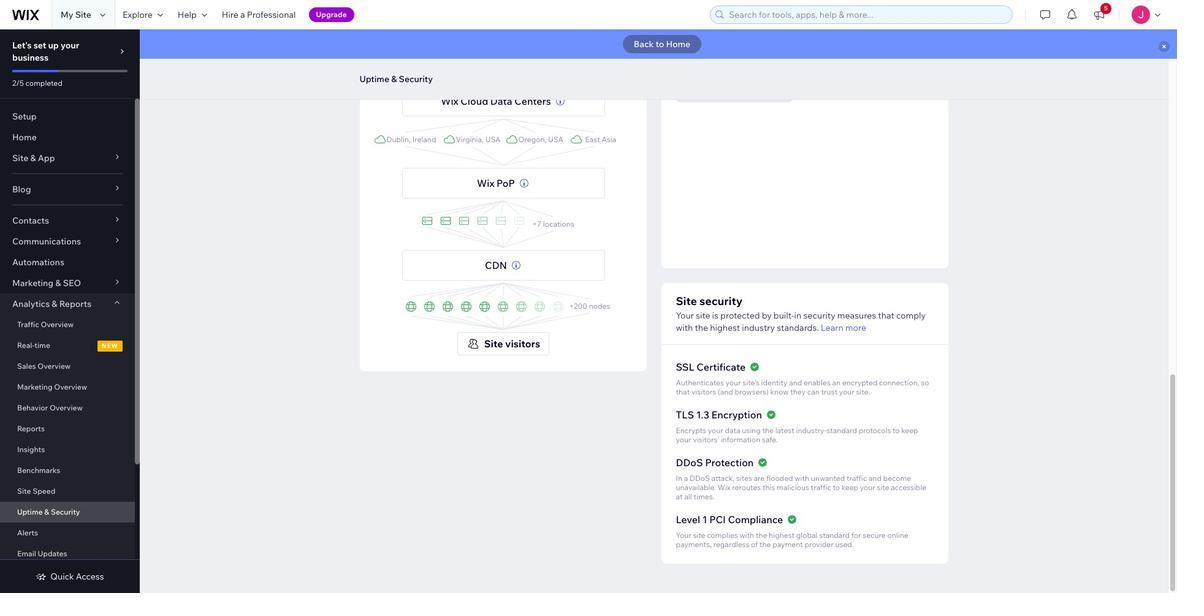 Task type: vqa. For each thing, say whether or not it's contained in the screenshot.
Marketing for Marketing & SEO
yes



Task type: describe. For each thing, give the bounding box(es) containing it.
analytics
[[12, 299, 50, 310]]

safe.
[[762, 436, 778, 445]]

marketing & seo
[[12, 278, 81, 289]]

ireland
[[413, 135, 436, 144]]

can
[[808, 388, 820, 397]]

your inside let's set up your business
[[61, 40, 79, 51]]

asia
[[602, 135, 617, 144]]

highest inside your site is protected by built-in security measures that comply with the highest industry standards.
[[710, 323, 740, 334]]

hire a professional link
[[215, 0, 303, 29]]

contacts button
[[0, 210, 135, 231]]

flooded
[[767, 474, 793, 483]]

marketing overview
[[17, 383, 87, 392]]

explore
[[123, 9, 153, 20]]

wix for wix pop
[[477, 177, 495, 190]]

quick access
[[50, 572, 104, 583]]

secure
[[863, 531, 886, 540]]

your for your site
[[492, 50, 514, 62]]

uptime for uptime & security button
[[360, 74, 390, 85]]

contacts
[[12, 215, 49, 226]]

your site complies with the highest global standard for secure online payments, regardless of the payment provider used.
[[676, 531, 909, 550]]

keep inside encrypts your data using the latest industry-standard protocols to keep your visitors' information safe.
[[902, 426, 919, 436]]

site for site visitors
[[484, 338, 503, 350]]

marketing & seo button
[[0, 273, 135, 294]]

upgrade button
[[309, 7, 354, 22]]

communications button
[[0, 231, 135, 252]]

wix cloud data centers
[[441, 95, 551, 107]]

times.
[[694, 493, 715, 502]]

hire a professional
[[222, 9, 296, 20]]

encrypts your data using the latest industry-standard protocols to keep your visitors' information safe.
[[676, 426, 919, 445]]

visitors inside authenticates your site's identity and enables an encrypted connection, so that visitors (and browsers) know they can trust your site.
[[692, 388, 717, 397]]

protection
[[706, 457, 754, 469]]

sales overview
[[17, 362, 71, 371]]

to inside in a ddos attack, sites are flooded with unwanted traffic and become unavailable. wix reroutes this malicious traffic to keep your site accessible at all times.
[[833, 483, 840, 493]]

compliance
[[728, 514, 784, 526]]

home inside sidebar element
[[12, 132, 37, 143]]

& for uptime & security button
[[391, 74, 397, 85]]

uptime & security link
[[0, 502, 135, 523]]

my
[[61, 9, 73, 20]]

site for your site complies with the highest global standard for secure online payments, regardless of the payment provider used.
[[693, 531, 706, 540]]

sales
[[17, 362, 36, 371]]

home inside button
[[666, 39, 691, 50]]

behavior
[[17, 404, 48, 413]]

this
[[763, 483, 776, 493]]

analytics & reports button
[[0, 294, 135, 315]]

back
[[634, 39, 654, 50]]

is
[[713, 310, 719, 321]]

my site
[[61, 9, 91, 20]]

overview for sales overview
[[38, 362, 71, 371]]

by
[[762, 310, 772, 321]]

accessible
[[891, 483, 927, 493]]

automations
[[12, 257, 64, 268]]

upgrade
[[316, 10, 347, 19]]

your left site's on the right
[[726, 378, 741, 388]]

to inside button
[[656, 39, 664, 50]]

that inside your site is protected by built-in security measures that comply with the highest industry standards.
[[879, 310, 895, 321]]

so
[[922, 378, 930, 388]]

site inside in a ddos attack, sites are flooded with unwanted traffic and become unavailable. wix reroutes this malicious traffic to keep your site accessible at all times.
[[877, 483, 890, 493]]

business
[[12, 52, 49, 63]]

the inside encrypts your data using the latest industry-standard protocols to keep your visitors' information safe.
[[763, 426, 774, 436]]

usa for oregon, usa
[[548, 135, 564, 144]]

email
[[17, 550, 36, 559]]

cdn
[[485, 259, 507, 272]]

your for your site complies with the highest global standard for secure online payments, regardless of the payment provider used.
[[676, 531, 692, 540]]

reroutes
[[733, 483, 761, 493]]

browsers)
[[735, 388, 769, 397]]

at
[[676, 493, 683, 502]]

traffic overview
[[17, 320, 74, 329]]

cloud
[[461, 95, 488, 107]]

site.
[[857, 388, 870, 397]]

level 1 pci compliance
[[676, 514, 784, 526]]

provider
[[805, 540, 834, 550]]

for
[[852, 531, 862, 540]]

comply
[[897, 310, 926, 321]]

+7 locations
[[533, 220, 575, 229]]

more
[[846, 323, 867, 334]]

connection,
[[880, 378, 920, 388]]

access
[[76, 572, 104, 583]]

learn more link
[[821, 323, 867, 334]]

built-
[[774, 310, 795, 321]]

help button
[[170, 0, 215, 29]]

security for uptime & security button
[[399, 74, 433, 85]]

your inside in a ddos attack, sites are flooded with unwanted traffic and become unavailable. wix reroutes this malicious traffic to keep your site accessible at all times.
[[860, 483, 876, 493]]

reports inside popup button
[[59, 299, 92, 310]]

+7
[[533, 220, 542, 229]]

+200 nodes
[[570, 302, 611, 311]]

analytics & reports
[[12, 299, 92, 310]]

to inside encrypts your data using the latest industry-standard protocols to keep your visitors' information safe.
[[893, 426, 900, 436]]

measures
[[838, 310, 877, 321]]

traffic overview link
[[0, 315, 135, 336]]

they
[[791, 388, 806, 397]]

site's
[[743, 378, 760, 388]]

encryption
[[712, 409, 762, 421]]

traffic
[[17, 320, 39, 329]]

site & app button
[[0, 148, 135, 169]]

site for site security
[[676, 294, 697, 309]]

in
[[676, 474, 683, 483]]

protected
[[721, 310, 760, 321]]

marketing for marketing & seo
[[12, 278, 53, 289]]

overview for behavior overview
[[50, 404, 83, 413]]

2/5
[[12, 79, 24, 88]]

certificate
[[697, 361, 746, 374]]

unwanted
[[811, 474, 845, 483]]

learn more
[[821, 323, 867, 334]]

marketing overview link
[[0, 377, 135, 398]]

hire
[[222, 9, 238, 20]]

1 horizontal spatial traffic
[[847, 474, 867, 483]]

that inside authenticates your site's identity and enables an encrypted connection, so that visitors (and browsers) know they can trust your site.
[[676, 388, 690, 397]]

professional
[[247, 9, 296, 20]]

5
[[1105, 4, 1108, 12]]



Task type: locate. For each thing, give the bounding box(es) containing it.
back to home button
[[623, 35, 702, 53]]

0 horizontal spatial a
[[240, 9, 245, 20]]

your left visitors'
[[676, 436, 692, 445]]

& inside button
[[391, 74, 397, 85]]

0 vertical spatial visitors
[[505, 338, 541, 350]]

+200
[[570, 302, 588, 311]]

0 horizontal spatial security
[[700, 294, 743, 309]]

0 vertical spatial keep
[[902, 426, 919, 436]]

1 vertical spatial your
[[676, 310, 694, 321]]

0 horizontal spatial keep
[[842, 483, 859, 493]]

your
[[61, 40, 79, 51], [726, 378, 741, 388], [840, 388, 855, 397], [708, 426, 724, 436], [676, 436, 692, 445], [860, 483, 876, 493]]

wix pop
[[477, 177, 515, 190]]

uptime & security down 'speed'
[[17, 508, 80, 517]]

with inside your site is protected by built-in security measures that comply with the highest industry standards.
[[676, 323, 693, 334]]

marketing inside dropdown button
[[12, 278, 53, 289]]

uptime & security for uptime & security button
[[360, 74, 433, 85]]

tls
[[676, 409, 694, 421]]

site left is
[[696, 310, 711, 321]]

to right protocols
[[893, 426, 900, 436]]

behavior overview link
[[0, 398, 135, 419]]

0 vertical spatial a
[[240, 9, 245, 20]]

regardless
[[714, 540, 750, 550]]

0 horizontal spatial that
[[676, 388, 690, 397]]

the down the compliance
[[756, 531, 768, 540]]

1
[[703, 514, 708, 526]]

traffic
[[847, 474, 867, 483], [811, 483, 832, 493]]

1 horizontal spatial a
[[684, 474, 688, 483]]

standard inside your site complies with the highest global standard for secure online payments, regardless of the payment provider used.
[[820, 531, 850, 540]]

up
[[48, 40, 59, 51]]

security inside the uptime & security link
[[51, 508, 80, 517]]

reports up insights
[[17, 424, 45, 434]]

overview down sales overview link
[[54, 383, 87, 392]]

uptime & security for the uptime & security link
[[17, 508, 80, 517]]

& for the uptime & security link
[[44, 508, 49, 517]]

1 horizontal spatial security
[[399, 74, 433, 85]]

0 vertical spatial highest
[[710, 323, 740, 334]]

reports
[[59, 299, 92, 310], [17, 424, 45, 434]]

site for site & app
[[12, 153, 28, 164]]

and
[[790, 378, 803, 388], [869, 474, 882, 483]]

uptime for the uptime & security link
[[17, 508, 43, 517]]

1 vertical spatial that
[[676, 388, 690, 397]]

2 usa from the left
[[548, 135, 564, 144]]

keep left become
[[842, 483, 859, 493]]

real-time
[[17, 341, 50, 350]]

an
[[833, 378, 841, 388]]

insights
[[17, 445, 45, 455]]

that up tls
[[676, 388, 690, 397]]

2/5 completed
[[12, 79, 62, 88]]

0 horizontal spatial reports
[[17, 424, 45, 434]]

2 vertical spatial to
[[833, 483, 840, 493]]

your up data
[[492, 50, 514, 62]]

a for ddos
[[684, 474, 688, 483]]

& left seo
[[55, 278, 61, 289]]

blog
[[12, 184, 31, 195]]

a for professional
[[240, 9, 245, 20]]

1 horizontal spatial reports
[[59, 299, 92, 310]]

and inside in a ddos attack, sites are flooded with unwanted traffic and become unavailable. wix reroutes this malicious traffic to keep your site accessible at all times.
[[869, 474, 882, 483]]

1 vertical spatial and
[[869, 474, 882, 483]]

uptime inside sidebar element
[[17, 508, 43, 517]]

marketing for marketing overview
[[17, 383, 53, 392]]

reports down seo
[[59, 299, 92, 310]]

dublin, ireland
[[387, 135, 436, 144]]

ddos up times.
[[690, 474, 710, 483]]

2 vertical spatial with
[[740, 531, 755, 540]]

1 vertical spatial uptime
[[17, 508, 43, 517]]

overview for marketing overview
[[54, 383, 87, 392]]

1 vertical spatial visitors
[[692, 388, 717, 397]]

uptime & security inside button
[[360, 74, 433, 85]]

enables
[[804, 378, 831, 388]]

ddos protection
[[676, 457, 754, 469]]

site
[[75, 9, 91, 20], [12, 153, 28, 164], [676, 294, 697, 309], [484, 338, 503, 350], [17, 487, 31, 496]]

0 vertical spatial ddos
[[676, 457, 703, 469]]

0 horizontal spatial and
[[790, 378, 803, 388]]

virginia,
[[456, 135, 484, 144]]

security inside your site is protected by built-in security measures that comply with the highest industry standards.
[[804, 310, 836, 321]]

security for the uptime & security link
[[51, 508, 80, 517]]

in
[[795, 310, 802, 321]]

the down 'site security'
[[695, 323, 708, 334]]

overview up 'marketing overview'
[[38, 362, 71, 371]]

1 horizontal spatial uptime & security
[[360, 74, 433, 85]]

wix left sites
[[718, 483, 731, 493]]

overview down marketing overview link
[[50, 404, 83, 413]]

standard left for
[[820, 531, 850, 540]]

security
[[700, 294, 743, 309], [804, 310, 836, 321]]

0 horizontal spatial wix
[[441, 95, 459, 107]]

wix inside in a ddos attack, sites are flooded with unwanted traffic and become unavailable. wix reroutes this malicious traffic to keep your site accessible at all times.
[[718, 483, 731, 493]]

security up dublin, ireland
[[399, 74, 433, 85]]

0 vertical spatial security
[[399, 74, 433, 85]]

marketing
[[12, 278, 53, 289], [17, 383, 53, 392]]

a inside in a ddos attack, sites are flooded with unwanted traffic and become unavailable. wix reroutes this malicious traffic to keep your site accessible at all times.
[[684, 474, 688, 483]]

the inside your site is protected by built-in security measures that comply with the highest industry standards.
[[695, 323, 708, 334]]

data
[[725, 426, 741, 436]]

0 horizontal spatial highest
[[710, 323, 740, 334]]

wix left the pop
[[477, 177, 495, 190]]

behavior overview
[[17, 404, 83, 413]]

ssl
[[676, 361, 695, 374]]

trust
[[822, 388, 838, 397]]

1 vertical spatial keep
[[842, 483, 859, 493]]

highest left the global
[[769, 531, 795, 540]]

that
[[879, 310, 895, 321], [676, 388, 690, 397]]

site for your site
[[516, 50, 533, 62]]

home
[[666, 39, 691, 50], [12, 132, 37, 143]]

alerts link
[[0, 523, 135, 544]]

1 horizontal spatial highest
[[769, 531, 795, 540]]

your left become
[[860, 483, 876, 493]]

standard left protocols
[[827, 426, 858, 436]]

and left become
[[869, 474, 882, 483]]

security down the site speed link
[[51, 508, 80, 517]]

home right back
[[666, 39, 691, 50]]

site up centers
[[516, 50, 533, 62]]

your
[[492, 50, 514, 62], [676, 310, 694, 321], [676, 531, 692, 540]]

usa right virginia,
[[486, 135, 501, 144]]

0 horizontal spatial usa
[[486, 135, 501, 144]]

your site
[[492, 50, 533, 62]]

0 vertical spatial security
[[700, 294, 743, 309]]

1 vertical spatial uptime & security
[[17, 508, 80, 517]]

sidebar element
[[0, 29, 140, 594]]

1 horizontal spatial and
[[869, 474, 882, 483]]

1 horizontal spatial keep
[[902, 426, 919, 436]]

to right back
[[656, 39, 664, 50]]

0 horizontal spatial security
[[51, 508, 80, 517]]

0 horizontal spatial home
[[12, 132, 37, 143]]

0 vertical spatial uptime & security
[[360, 74, 433, 85]]

your right up
[[61, 40, 79, 51]]

0 vertical spatial and
[[790, 378, 803, 388]]

0 vertical spatial home
[[666, 39, 691, 50]]

1 vertical spatial ddos
[[690, 474, 710, 483]]

security up learn
[[804, 310, 836, 321]]

site for your site is protected by built-in security measures that comply with the highest industry standards.
[[696, 310, 711, 321]]

back to home alert
[[140, 29, 1178, 59]]

1 vertical spatial standard
[[820, 531, 850, 540]]

level
[[676, 514, 701, 526]]

site inside your site complies with the highest global standard for secure online payments, regardless of the payment provider used.
[[693, 531, 706, 540]]

1 horizontal spatial wix
[[477, 177, 495, 190]]

with inside your site complies with the highest global standard for secure online payments, regardless of the payment provider used.
[[740, 531, 755, 540]]

your inside your site complies with the highest global standard for secure online payments, regardless of the payment provider used.
[[676, 531, 692, 540]]

1 horizontal spatial uptime
[[360, 74, 390, 85]]

setup
[[12, 111, 37, 122]]

protocols
[[859, 426, 891, 436]]

standard for tls 1.3 encryption
[[827, 426, 858, 436]]

overview down analytics & reports
[[41, 320, 74, 329]]

with inside in a ddos attack, sites are flooded with unwanted traffic and become unavailable. wix reroutes this malicious traffic to keep your site accessible at all times.
[[795, 474, 810, 483]]

data
[[491, 95, 513, 107]]

& for marketing & seo dropdown button
[[55, 278, 61, 289]]

1 vertical spatial wix
[[477, 177, 495, 190]]

payment
[[773, 540, 803, 550]]

Search for tools, apps, help & more... field
[[726, 6, 1009, 23]]

security inside uptime & security button
[[399, 74, 433, 85]]

completed
[[26, 79, 62, 88]]

0 vertical spatial with
[[676, 323, 693, 334]]

& for site & app popup button
[[30, 153, 36, 164]]

the right "using"
[[763, 426, 774, 436]]

set
[[34, 40, 46, 51]]

1 vertical spatial with
[[795, 474, 810, 483]]

standard inside encrypts your data using the latest industry-standard protocols to keep your visitors' information safe.
[[827, 426, 858, 436]]

app
[[38, 153, 55, 164]]

&
[[391, 74, 397, 85], [30, 153, 36, 164], [55, 278, 61, 289], [52, 299, 57, 310], [44, 508, 49, 517]]

alerts
[[17, 529, 38, 538]]

back to home
[[634, 39, 691, 50]]

security up is
[[700, 294, 743, 309]]

with right flooded
[[795, 474, 810, 483]]

1 vertical spatial marketing
[[17, 383, 53, 392]]

0 vertical spatial wix
[[441, 95, 459, 107]]

0 horizontal spatial uptime
[[17, 508, 43, 517]]

marketing up behavior
[[17, 383, 53, 392]]

1 horizontal spatial that
[[879, 310, 895, 321]]

traffic right malicious
[[811, 483, 832, 493]]

uptime & security inside sidebar element
[[17, 508, 80, 517]]

security
[[399, 74, 433, 85], [51, 508, 80, 517]]

& for analytics & reports popup button
[[52, 299, 57, 310]]

1 usa from the left
[[486, 135, 501, 144]]

are
[[754, 474, 765, 483]]

a right hire
[[240, 9, 245, 20]]

new
[[102, 342, 118, 350]]

marketing up analytics
[[12, 278, 53, 289]]

1 vertical spatial a
[[684, 474, 688, 483]]

1 horizontal spatial to
[[833, 483, 840, 493]]

1 vertical spatial highest
[[769, 531, 795, 540]]

uptime inside button
[[360, 74, 390, 85]]

uptime & security up dublin,
[[360, 74, 433, 85]]

to right malicious
[[833, 483, 840, 493]]

0 horizontal spatial uptime & security
[[17, 508, 80, 517]]

a right the in
[[684, 474, 688, 483]]

keep inside in a ddos attack, sites are flooded with unwanted traffic and become unavailable. wix reroutes this malicious traffic to keep your site accessible at all times.
[[842, 483, 859, 493]]

nodes
[[589, 302, 611, 311]]

with down the compliance
[[740, 531, 755, 540]]

2 horizontal spatial with
[[795, 474, 810, 483]]

wix for wix cloud data centers
[[441, 95, 459, 107]]

standard for level 1 pci compliance
[[820, 531, 850, 540]]

become
[[884, 474, 912, 483]]

ddos inside in a ddos attack, sites are flooded with unwanted traffic and become unavailable. wix reroutes this malicious traffic to keep your site accessible at all times.
[[690, 474, 710, 483]]

ddos
[[676, 457, 703, 469], [690, 474, 710, 483]]

your down 'site security'
[[676, 310, 694, 321]]

site inside site & app popup button
[[12, 153, 28, 164]]

overview for traffic overview
[[41, 320, 74, 329]]

0 vertical spatial to
[[656, 39, 664, 50]]

standards.
[[777, 323, 819, 334]]

1 vertical spatial home
[[12, 132, 37, 143]]

& left app
[[30, 153, 36, 164]]

oregon,
[[519, 135, 547, 144]]

site down the 1
[[693, 531, 706, 540]]

benchmarks
[[17, 466, 60, 475]]

1 horizontal spatial home
[[666, 39, 691, 50]]

& inside dropdown button
[[55, 278, 61, 289]]

highest inside your site complies with the highest global standard for secure online payments, regardless of the payment provider used.
[[769, 531, 795, 540]]

tls 1.3 encryption
[[676, 409, 762, 421]]

home down setup
[[12, 132, 37, 143]]

0 vertical spatial standard
[[827, 426, 858, 436]]

that left comply on the bottom of page
[[879, 310, 895, 321]]

0 vertical spatial reports
[[59, 299, 92, 310]]

let's
[[12, 40, 32, 51]]

1 horizontal spatial security
[[804, 310, 836, 321]]

the right of
[[760, 540, 771, 550]]

quick
[[50, 572, 74, 583]]

2 vertical spatial wix
[[718, 483, 731, 493]]

0 vertical spatial your
[[492, 50, 514, 62]]

2 horizontal spatial to
[[893, 426, 900, 436]]

email updates link
[[0, 544, 135, 565]]

industry-
[[796, 426, 827, 436]]

0 vertical spatial marketing
[[12, 278, 53, 289]]

and right know
[[790, 378, 803, 388]]

usa right oregon,
[[548, 135, 564, 144]]

ddos up the in
[[676, 457, 703, 469]]

0 horizontal spatial traffic
[[811, 483, 832, 493]]

site for site speed
[[17, 487, 31, 496]]

highest down is
[[710, 323, 740, 334]]

and inside authenticates your site's identity and enables an encrypted connection, so that visitors (and browsers) know they can trust your site.
[[790, 378, 803, 388]]

1 horizontal spatial usa
[[548, 135, 564, 144]]

keep right protocols
[[902, 426, 919, 436]]

usa for virginia, usa
[[486, 135, 501, 144]]

2 horizontal spatial wix
[[718, 483, 731, 493]]

1 vertical spatial to
[[893, 426, 900, 436]]

payments,
[[676, 540, 712, 550]]

global
[[797, 531, 818, 540]]

1 vertical spatial security
[[51, 508, 80, 517]]

1 horizontal spatial visitors
[[692, 388, 717, 397]]

your left site.
[[840, 388, 855, 397]]

1 vertical spatial reports
[[17, 424, 45, 434]]

& down 'speed'
[[44, 508, 49, 517]]

1 horizontal spatial with
[[740, 531, 755, 540]]

0 horizontal spatial with
[[676, 323, 693, 334]]

0 horizontal spatial to
[[656, 39, 664, 50]]

latest
[[776, 426, 795, 436]]

with down 'site security'
[[676, 323, 693, 334]]

your down level
[[676, 531, 692, 540]]

site left accessible
[[877, 483, 890, 493]]

sites
[[737, 474, 753, 483]]

0 horizontal spatial visitors
[[505, 338, 541, 350]]

your for your site is protected by built-in security measures that comply with the highest industry standards.
[[676, 310, 694, 321]]

traffic right 'unwanted'
[[847, 474, 867, 483]]

& up dublin,
[[391, 74, 397, 85]]

of
[[751, 540, 758, 550]]

site inside your site is protected by built-in security measures that comply with the highest industry standards.
[[696, 310, 711, 321]]

ssl certificate
[[676, 361, 746, 374]]

& down marketing & seo
[[52, 299, 57, 310]]

1 vertical spatial security
[[804, 310, 836, 321]]

2 vertical spatial your
[[676, 531, 692, 540]]

0 vertical spatial that
[[879, 310, 895, 321]]

your inside your site is protected by built-in security measures that comply with the highest industry standards.
[[676, 310, 694, 321]]

your down tls 1.3 encryption
[[708, 426, 724, 436]]

0 vertical spatial uptime
[[360, 74, 390, 85]]

wix left cloud
[[441, 95, 459, 107]]



